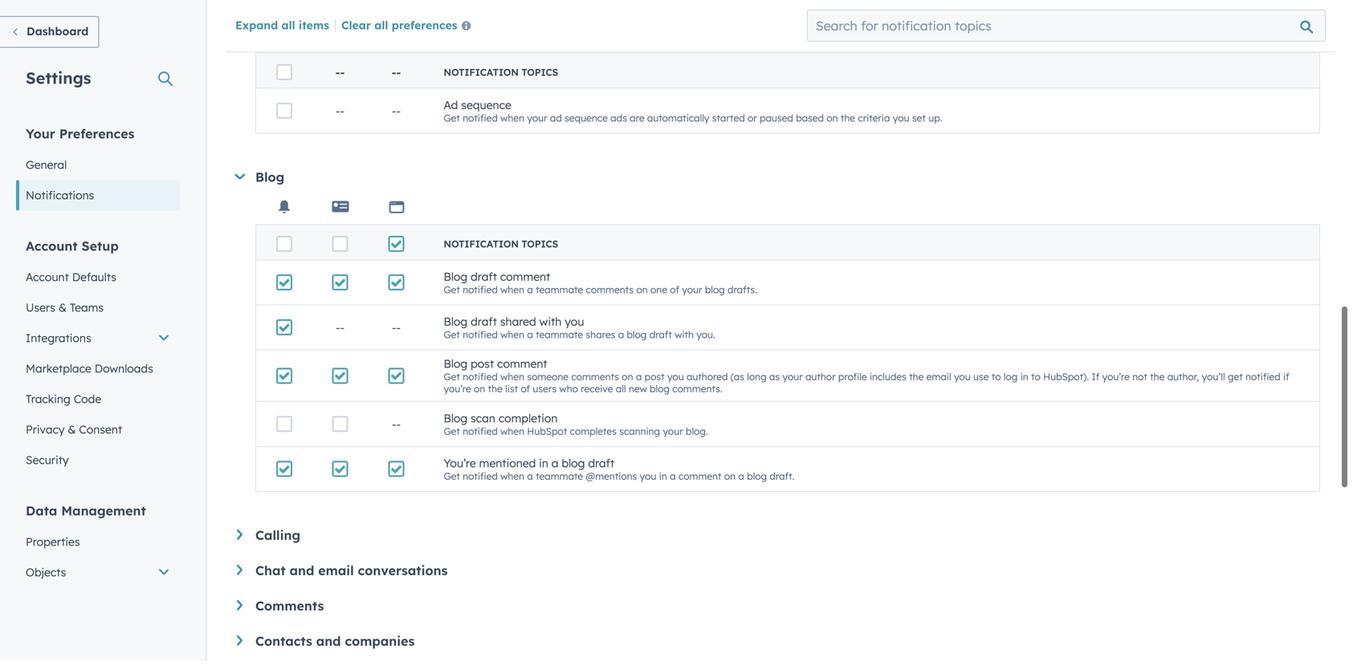 Task type: describe. For each thing, give the bounding box(es) containing it.
teammate inside you're mentioned in a blog draft get notified when a teammate @mentions you in a comment on a blog draft.
[[536, 470, 583, 482]]

of inside blog draft comment get notified when a teammate comments on one of your blog drafts.
[[670, 284, 679, 296]]

contacts
[[255, 634, 312, 650]]

data management element
[[16, 502, 180, 649]]

tracking code link
[[16, 384, 180, 415]]

dashboard
[[27, 24, 89, 38]]

of inside the blog post comment get notified when someone comments on a post you authored (as long as your author profile includes the email you use to log in to hubspot). if you're not the author, you'll get notified if you're on the list of users who receive all new blog comments.
[[521, 383, 530, 395]]

teams
[[70, 301, 104, 315]]

1 horizontal spatial in
[[659, 470, 667, 482]]

on up scan
[[474, 383, 485, 395]]

completes
[[570, 425, 617, 437]]

on inside blog draft comment get notified when a teammate comments on one of your blog drafts.
[[636, 284, 648, 296]]

comment for blog post comment
[[497, 357, 547, 371]]

1 notification from the top
[[444, 66, 519, 78]]

conversations
[[358, 563, 448, 579]]

properties link
[[16, 527, 180, 558]]

notified inside blog draft comment get notified when a teammate comments on one of your blog drafts.
[[463, 284, 498, 296]]

the right includes
[[909, 371, 924, 383]]

authored
[[687, 371, 728, 383]]

one
[[650, 284, 667, 296]]

2 notification topics from the top
[[444, 238, 558, 250]]

tracking code
[[26, 392, 101, 406]]

log
[[1004, 371, 1018, 383]]

when inside blog draft shared with you get notified when a teammate shares a blog draft with you.
[[500, 329, 524, 341]]

set
[[912, 112, 926, 124]]

notified inside blog scan completion get notified when hubspot completes scanning your blog.
[[463, 425, 498, 437]]

up.
[[928, 112, 942, 124]]

0 horizontal spatial sequence
[[461, 98, 511, 112]]

0 horizontal spatial email
[[318, 563, 354, 579]]

calling
[[255, 528, 300, 544]]

your inside blog scan completion get notified when hubspot completes scanning your blog.
[[663, 425, 683, 437]]

email inside the blog post comment get notified when someone comments on a post you authored (as long as your author profile includes the email you use to log in to hubspot). if you're not the author, you'll get notified if you're on the list of users who receive all new blog comments.
[[926, 371, 951, 383]]

objects button
[[16, 558, 180, 588]]

integrations
[[26, 331, 91, 345]]

completion
[[499, 411, 558, 425]]

notifications
[[26, 188, 94, 202]]

notifications link
[[16, 180, 180, 211]]

preferences
[[59, 126, 134, 142]]

account for account defaults
[[26, 270, 69, 284]]

clear all preferences button
[[341, 17, 478, 36]]

chat and email conversations
[[255, 563, 448, 579]]

calling button
[[237, 528, 1320, 544]]

users
[[533, 383, 557, 395]]

users & teams link
[[16, 293, 180, 323]]

get inside the blog post comment get notified when someone comments on a post you authored (as long as your author profile includes the email you use to log in to hubspot). if you're not the author, you'll get notified if you're on the list of users who receive all new blog comments.
[[444, 371, 460, 383]]

expand all items button
[[235, 18, 329, 32]]

contacts and companies
[[255, 634, 415, 650]]

general link
[[16, 150, 180, 180]]

0 horizontal spatial in
[[539, 456, 548, 470]]

all for expand
[[281, 18, 295, 32]]

data management
[[26, 503, 146, 519]]

items
[[299, 18, 329, 32]]

settings
[[26, 68, 91, 88]]

blog for blog draft comment get notified when a teammate comments on one of your blog drafts.
[[444, 270, 468, 284]]

blog scan completion get notified when hubspot completes scanning your blog.
[[444, 411, 708, 437]]

author,
[[1167, 371, 1199, 383]]

ads
[[610, 112, 627, 124]]

caret image for calling
[[237, 530, 243, 540]]

if
[[1092, 371, 1100, 383]]

caret image for chat and email conversations
[[237, 565, 243, 576]]

receive
[[581, 383, 613, 395]]

you inside you're mentioned in a blog draft get notified when a teammate @mentions you in a comment on a blog draft.
[[640, 470, 656, 482]]

1 horizontal spatial with
[[675, 329, 694, 341]]

0 horizontal spatial with
[[539, 315, 562, 329]]

notified inside blog draft shared with you get notified when a teammate shares a blog draft with you.
[[463, 329, 498, 341]]

caret image for blog
[[235, 174, 245, 180]]

hubspot
[[527, 425, 567, 437]]

includes
[[870, 371, 907, 383]]

security
[[26, 453, 69, 467]]

are
[[630, 112, 644, 124]]

and for contacts
[[316, 634, 341, 650]]

someone
[[527, 371, 569, 383]]

properties
[[26, 535, 80, 549]]

you left use
[[954, 371, 971, 383]]

if
[[1283, 371, 1289, 383]]

& for privacy
[[68, 423, 76, 437]]

comments.
[[672, 383, 722, 395]]

integrations button
[[16, 323, 180, 354]]

defaults
[[72, 270, 116, 284]]

all for clear
[[374, 18, 388, 32]]

blog down completes
[[562, 456, 585, 470]]

when inside blog draft comment get notified when a teammate comments on one of your blog drafts.
[[500, 284, 524, 296]]

a inside the blog post comment get notified when someone comments on a post you authored (as long as your author profile includes the email you use to log in to hubspot). if you're not the author, you'll get notified if you're on the list of users who receive all new blog comments.
[[636, 371, 642, 383]]

you're
[[444, 456, 476, 470]]

you're mentioned in a blog draft get notified when a teammate @mentions you in a comment on a blog draft.
[[444, 456, 794, 482]]

security link
[[16, 445, 180, 476]]

not
[[1132, 371, 1147, 383]]

draft inside you're mentioned in a blog draft get notified when a teammate @mentions you in a comment on a blog draft.
[[588, 456, 614, 470]]

2 to from the left
[[1031, 371, 1041, 383]]

you.
[[696, 329, 715, 341]]

all inside the blog post comment get notified when someone comments on a post you authored (as long as your author profile includes the email you use to log in to hubspot). if you're not the author, you'll get notified if you're on the list of users who receive all new blog comments.
[[616, 383, 626, 395]]

your
[[26, 126, 55, 142]]

setup
[[82, 238, 119, 254]]

and for chat
[[290, 563, 314, 579]]

a inside blog draft comment get notified when a teammate comments on one of your blog drafts.
[[527, 284, 533, 296]]

caret image for comments
[[237, 601, 243, 611]]

code
[[74, 392, 101, 406]]

caret image
[[237, 636, 243, 646]]

based
[[796, 112, 824, 124]]

on inside you're mentioned in a blog draft get notified when a teammate @mentions you in a comment on a blog draft.
[[724, 470, 736, 482]]

downloads
[[95, 362, 153, 376]]

2 notification from the top
[[444, 238, 519, 250]]

your inside blog draft comment get notified when a teammate comments on one of your blog drafts.
[[682, 284, 702, 296]]

Search for notification topics search field
[[807, 10, 1326, 42]]

shares
[[586, 329, 615, 341]]

comments button
[[237, 598, 1320, 614]]

clear
[[341, 18, 371, 32]]

marketplace
[[26, 362, 91, 376]]

privacy & consent
[[26, 423, 122, 437]]

teammate inside blog draft comment get notified when a teammate comments on one of your blog drafts.
[[536, 284, 583, 296]]

comments
[[255, 598, 324, 614]]

ad
[[444, 98, 458, 112]]

use
[[973, 371, 989, 383]]

scan
[[471, 411, 495, 425]]

scanning
[[619, 425, 660, 437]]

account setup element
[[16, 237, 180, 476]]

drafts.
[[728, 284, 757, 296]]

on inside ad sequence get notified when your ad sequence ads are automatically started or paused based on the criteria you set up.
[[827, 112, 838, 124]]

your preferences element
[[16, 125, 180, 211]]

draft inside blog draft comment get notified when a teammate comments on one of your blog drafts.
[[471, 270, 497, 284]]

@mentions
[[586, 470, 637, 482]]

contacts and companies button
[[237, 634, 1320, 650]]

chat
[[255, 563, 286, 579]]

new
[[629, 383, 647, 395]]

or
[[748, 112, 757, 124]]



Task type: vqa. For each thing, say whether or not it's contained in the screenshot.


Task type: locate. For each thing, give the bounding box(es) containing it.
topics up blog draft comment get notified when a teammate comments on one of your blog drafts. at the top of the page
[[522, 238, 558, 250]]

0 vertical spatial of
[[670, 284, 679, 296]]

account up users
[[26, 270, 69, 284]]

0 horizontal spatial to
[[992, 371, 1001, 383]]

on right based
[[827, 112, 838, 124]]

6 get from the top
[[444, 470, 460, 482]]

caret image
[[235, 174, 245, 180], [237, 530, 243, 540], [237, 565, 243, 576], [237, 601, 243, 611]]

5 get from the top
[[444, 425, 460, 437]]

clear all preferences
[[341, 18, 457, 32]]

1 horizontal spatial sequence
[[565, 112, 608, 124]]

notification topics up shared
[[444, 238, 558, 250]]

topics up ad
[[522, 66, 558, 78]]

1 teammate from the top
[[536, 284, 583, 296]]

a
[[527, 284, 533, 296], [527, 329, 533, 341], [618, 329, 624, 341], [636, 371, 642, 383], [552, 456, 559, 470], [527, 470, 533, 482], [670, 470, 676, 482], [738, 470, 744, 482]]

users & teams
[[26, 301, 104, 315]]

account for account setup
[[26, 238, 78, 254]]

hubspot).
[[1043, 371, 1089, 383]]

0 vertical spatial email
[[926, 371, 951, 383]]

you right @mentions
[[640, 470, 656, 482]]

when inside ad sequence get notified when your ad sequence ads are automatically started or paused based on the criteria you set up.
[[500, 112, 524, 124]]

1 notification topics from the top
[[444, 66, 558, 78]]

1 vertical spatial notification topics
[[444, 238, 558, 250]]

on left one
[[636, 284, 648, 296]]

1 vertical spatial notification
[[444, 238, 519, 250]]

chat and email conversations button
[[237, 563, 1320, 579]]

and right chat
[[290, 563, 314, 579]]

when inside blog scan completion get notified when hubspot completes scanning your blog.
[[500, 425, 524, 437]]

privacy & consent link
[[16, 415, 180, 445]]

on right receive
[[622, 371, 633, 383]]

1 vertical spatial topics
[[522, 238, 558, 250]]

list
[[505, 383, 518, 395]]

with left you.
[[675, 329, 694, 341]]

blog draft shared with you get notified when a teammate shares a blog draft with you.
[[444, 315, 715, 341]]

notified
[[463, 112, 498, 124], [463, 284, 498, 296], [463, 329, 498, 341], [463, 371, 498, 383], [1246, 371, 1281, 383], [463, 425, 498, 437], [463, 470, 498, 482]]

privacy
[[26, 423, 65, 437]]

the right the not
[[1150, 371, 1165, 383]]

account defaults link
[[16, 262, 180, 293]]

mentioned
[[479, 456, 536, 470]]

0 vertical spatial teammate
[[536, 284, 583, 296]]

companies
[[345, 634, 415, 650]]

caret image inside chat and email conversations dropdown button
[[237, 565, 243, 576]]

2 horizontal spatial in
[[1020, 371, 1028, 383]]

2 get from the top
[[444, 284, 460, 296]]

2 vertical spatial teammate
[[536, 470, 583, 482]]

to right log
[[1031, 371, 1041, 383]]

2 when from the top
[[500, 284, 524, 296]]

blog right shares
[[627, 329, 647, 341]]

blog inside the blog post comment get notified when someone comments on a post you authored (as long as your author profile includes the email you use to log in to hubspot). if you're not the author, you'll get notified if you're on the list of users who receive all new blog comments.
[[650, 383, 670, 395]]

who
[[559, 383, 578, 395]]

when inside you're mentioned in a blog draft get notified when a teammate @mentions you in a comment on a blog draft.
[[500, 470, 524, 482]]

blog post comment get notified when someone comments on a post you authored (as long as your author profile includes the email you use to log in to hubspot). if you're not the author, you'll get notified if you're on the list of users who receive all new blog comments.
[[444, 357, 1289, 395]]

2 vertical spatial comment
[[679, 470, 722, 482]]

3 teammate from the top
[[536, 470, 583, 482]]

comments inside the blog post comment get notified when someone comments on a post you authored (as long as your author profile includes the email you use to log in to hubspot). if you're not the author, you'll get notified if you're on the list of users who receive all new blog comments.
[[571, 371, 619, 383]]

3 when from the top
[[500, 329, 524, 341]]

2 teammate from the top
[[536, 329, 583, 341]]

(as
[[731, 371, 744, 383]]

the left list
[[488, 383, 502, 395]]

teammate up blog draft shared with you get notified when a teammate shares a blog draft with you.
[[536, 284, 583, 296]]

2 topics from the top
[[522, 238, 558, 250]]

comment down blog.
[[679, 470, 722, 482]]

comments down shares
[[571, 371, 619, 383]]

account
[[26, 238, 78, 254], [26, 270, 69, 284]]

in down hubspot
[[539, 456, 548, 470]]

0 horizontal spatial post
[[471, 357, 494, 371]]

0 horizontal spatial and
[[290, 563, 314, 579]]

1 vertical spatial &
[[68, 423, 76, 437]]

1 vertical spatial and
[[316, 634, 341, 650]]

teammate inside blog draft shared with you get notified when a teammate shares a blog draft with you.
[[536, 329, 583, 341]]

0 vertical spatial and
[[290, 563, 314, 579]]

caret image inside calling "dropdown button"
[[237, 530, 243, 540]]

0 vertical spatial topics
[[522, 66, 558, 78]]

when up shared
[[500, 284, 524, 296]]

blog left drafts. at the top
[[705, 284, 725, 296]]

topics
[[522, 66, 558, 78], [522, 238, 558, 250]]

4 get from the top
[[444, 371, 460, 383]]

paused
[[760, 112, 793, 124]]

tracking
[[26, 392, 70, 406]]

dashboard link
[[0, 16, 99, 48]]

blog for blog draft shared with you get notified when a teammate shares a blog draft with you.
[[444, 315, 468, 329]]

post left comments.
[[645, 371, 665, 383]]

2 account from the top
[[26, 270, 69, 284]]

blog inside blog draft shared with you get notified when a teammate shares a blog draft with you.
[[627, 329, 647, 341]]

criteria
[[858, 112, 890, 124]]

2 horizontal spatial all
[[616, 383, 626, 395]]

comments inside blog draft comment get notified when a teammate comments on one of your blog drafts.
[[586, 284, 634, 296]]

when left ad
[[500, 112, 524, 124]]

of right one
[[670, 284, 679, 296]]

objects
[[26, 566, 66, 580]]

with right shared
[[539, 315, 562, 329]]

1 to from the left
[[992, 371, 1001, 383]]

in down scanning
[[659, 470, 667, 482]]

the left criteria
[[841, 112, 855, 124]]

you're up scan
[[444, 383, 471, 395]]

notified inside you're mentioned in a blog draft get notified when a teammate @mentions you in a comment on a blog draft.
[[463, 470, 498, 482]]

1 vertical spatial account
[[26, 270, 69, 284]]

the
[[841, 112, 855, 124], [909, 371, 924, 383], [1150, 371, 1165, 383], [488, 383, 502, 395]]

1 vertical spatial teammate
[[536, 329, 583, 341]]

your left ad
[[527, 112, 547, 124]]

automatically
[[647, 112, 709, 124]]

you'll
[[1202, 371, 1225, 383]]

& right the privacy
[[68, 423, 76, 437]]

1 when from the top
[[500, 112, 524, 124]]

account up 'account defaults' on the top
[[26, 238, 78, 254]]

comment up list
[[497, 357, 547, 371]]

draft.
[[770, 470, 794, 482]]

0 vertical spatial comment
[[500, 270, 550, 284]]

get inside blog draft comment get notified when a teammate comments on one of your blog drafts.
[[444, 284, 460, 296]]

blog button
[[234, 169, 1320, 185]]

as
[[769, 371, 780, 383]]

1 vertical spatial comments
[[571, 371, 619, 383]]

profile
[[838, 371, 867, 383]]

teammate left shares
[[536, 329, 583, 341]]

0 vertical spatial account
[[26, 238, 78, 254]]

0 vertical spatial notification topics
[[444, 66, 558, 78]]

when left users
[[500, 371, 524, 383]]

your left blog.
[[663, 425, 683, 437]]

blog for blog post comment get notified when someone comments on a post you authored (as long as your author profile includes the email you use to log in to hubspot). if you're not the author, you'll get notified if you're on the list of users who receive all new blog comments.
[[444, 357, 468, 371]]

when right scan
[[500, 425, 524, 437]]

1 vertical spatial comment
[[497, 357, 547, 371]]

-
[[335, 65, 340, 79], [340, 65, 345, 79], [392, 65, 396, 79], [396, 65, 401, 79], [336, 104, 340, 118], [340, 104, 345, 118], [392, 104, 396, 118], [396, 104, 401, 118], [336, 321, 340, 335], [340, 321, 345, 335], [392, 321, 396, 335], [396, 321, 401, 335], [392, 417, 396, 431], [396, 417, 401, 431]]

when right you're
[[500, 470, 524, 482]]

account setup
[[26, 238, 119, 254]]

blog inside blog draft shared with you get notified when a teammate shares a blog draft with you.
[[444, 315, 468, 329]]

1 horizontal spatial email
[[926, 371, 951, 383]]

blog
[[255, 169, 284, 185], [444, 270, 468, 284], [444, 315, 468, 329], [444, 357, 468, 371], [444, 411, 468, 425]]

blog.
[[686, 425, 708, 437]]

you left set on the top right
[[893, 112, 909, 124]]

on left the draft.
[[724, 470, 736, 482]]

your right one
[[682, 284, 702, 296]]

1 horizontal spatial &
[[68, 423, 76, 437]]

3 get from the top
[[444, 329, 460, 341]]

&
[[59, 301, 67, 315], [68, 423, 76, 437]]

your
[[527, 112, 547, 124], [682, 284, 702, 296], [783, 371, 803, 383], [663, 425, 683, 437]]

caret image inside comments 'dropdown button'
[[237, 601, 243, 611]]

get inside you're mentioned in a blog draft get notified when a teammate @mentions you in a comment on a blog draft.
[[444, 470, 460, 482]]

0 horizontal spatial &
[[59, 301, 67, 315]]

all left items
[[281, 18, 295, 32]]

marketplace downloads
[[26, 362, 153, 376]]

email up the comments
[[318, 563, 354, 579]]

notification
[[444, 66, 519, 78], [444, 238, 519, 250]]

teammate down hubspot
[[536, 470, 583, 482]]

ad sequence get notified when your ad sequence ads are automatically started or paused based on the criteria you set up.
[[444, 98, 942, 124]]

when up list
[[500, 329, 524, 341]]

your inside the blog post comment get notified when someone comments on a post you authored (as long as your author profile includes the email you use to log in to hubspot). if you're not the author, you'll get notified if you're on the list of users who receive all new blog comments.
[[783, 371, 803, 383]]

5 when from the top
[[500, 425, 524, 437]]

blog
[[705, 284, 725, 296], [627, 329, 647, 341], [650, 383, 670, 395], [562, 456, 585, 470], [747, 470, 767, 482]]

1 horizontal spatial you're
[[1102, 371, 1130, 383]]

0 horizontal spatial you're
[[444, 383, 471, 395]]

draft
[[471, 270, 497, 284], [471, 315, 497, 329], [649, 329, 672, 341], [588, 456, 614, 470]]

your right as
[[783, 371, 803, 383]]

comment inside you're mentioned in a blog draft get notified when a teammate @mentions you in a comment on a blog draft.
[[679, 470, 722, 482]]

in right log
[[1020, 371, 1028, 383]]

get
[[1228, 371, 1243, 383]]

0 vertical spatial &
[[59, 301, 67, 315]]

blog inside blog scan completion get notified when hubspot completes scanning your blog.
[[444, 411, 468, 425]]

started
[[712, 112, 745, 124]]

with
[[539, 315, 562, 329], [675, 329, 694, 341]]

you inside blog draft shared with you get notified when a teammate shares a blog draft with you.
[[565, 315, 584, 329]]

0 horizontal spatial of
[[521, 383, 530, 395]]

0 vertical spatial comments
[[586, 284, 634, 296]]

data
[[26, 503, 57, 519]]

blog inside blog draft comment get notified when a teammate comments on one of your blog drafts.
[[444, 270, 468, 284]]

in inside the blog post comment get notified when someone comments on a post you authored (as long as your author profile includes the email you use to log in to hubspot). if you're not the author, you'll get notified if you're on the list of users who receive all new blog comments.
[[1020, 371, 1028, 383]]

management
[[61, 503, 146, 519]]

on
[[827, 112, 838, 124], [636, 284, 648, 296], [622, 371, 633, 383], [474, 383, 485, 395], [724, 470, 736, 482]]

comment
[[500, 270, 550, 284], [497, 357, 547, 371], [679, 470, 722, 482]]

1 topics from the top
[[522, 66, 558, 78]]

1 account from the top
[[26, 238, 78, 254]]

caret image inside blog "dropdown button"
[[235, 174, 245, 180]]

all right clear
[[374, 18, 388, 32]]

comment inside blog draft comment get notified when a teammate comments on one of your blog drafts.
[[500, 270, 550, 284]]

you're right 'if'
[[1102, 371, 1130, 383]]

author
[[806, 371, 836, 383]]

blog for blog
[[255, 169, 284, 185]]

notified inside ad sequence get notified when your ad sequence ads are automatically started or paused based on the criteria you set up.
[[463, 112, 498, 124]]

blog left the draft.
[[747, 470, 767, 482]]

ad
[[550, 112, 562, 124]]

blog for blog scan completion get notified when hubspot completes scanning your blog.
[[444, 411, 468, 425]]

post up scan
[[471, 357, 494, 371]]

of right list
[[521, 383, 530, 395]]

comments up shares
[[586, 284, 634, 296]]

1 horizontal spatial and
[[316, 634, 341, 650]]

preferences
[[392, 18, 457, 32]]

1 horizontal spatial of
[[670, 284, 679, 296]]

you left authored
[[667, 371, 684, 383]]

your inside ad sequence get notified when your ad sequence ads are automatically started or paused based on the criteria you set up.
[[527, 112, 547, 124]]

to left log
[[992, 371, 1001, 383]]

when inside the blog post comment get notified when someone comments on a post you authored (as long as your author profile includes the email you use to log in to hubspot). if you're not the author, you'll get notified if you're on the list of users who receive all new blog comments.
[[500, 371, 524, 383]]

0 vertical spatial notification
[[444, 66, 519, 78]]

of
[[670, 284, 679, 296], [521, 383, 530, 395]]

& right users
[[59, 301, 67, 315]]

comments
[[586, 284, 634, 296], [571, 371, 619, 383]]

comment for blog draft comment
[[500, 270, 550, 284]]

blog inside the blog post comment get notified when someone comments on a post you authored (as long as your author profile includes the email you use to log in to hubspot). if you're not the author, you'll get notified if you're on the list of users who receive all new blog comments.
[[444, 357, 468, 371]]

6 when from the top
[[500, 470, 524, 482]]

blog inside blog draft comment get notified when a teammate comments on one of your blog drafts.
[[705, 284, 725, 296]]

you're
[[1102, 371, 1130, 383], [444, 383, 471, 395]]

get
[[444, 112, 460, 124], [444, 284, 460, 296], [444, 329, 460, 341], [444, 371, 460, 383], [444, 425, 460, 437], [444, 470, 460, 482]]

& for users
[[59, 301, 67, 315]]

you inside ad sequence get notified when your ad sequence ads are automatically started or paused based on the criteria you set up.
[[893, 112, 909, 124]]

get inside blog draft shared with you get notified when a teammate shares a blog draft with you.
[[444, 329, 460, 341]]

teammate
[[536, 284, 583, 296], [536, 329, 583, 341], [536, 470, 583, 482]]

the inside ad sequence get notified when your ad sequence ads are automatically started or paused based on the criteria you set up.
[[841, 112, 855, 124]]

blog right new
[[650, 383, 670, 395]]

comment up shared
[[500, 270, 550, 284]]

consent
[[79, 423, 122, 437]]

1 vertical spatial of
[[521, 383, 530, 395]]

1 vertical spatial email
[[318, 563, 354, 579]]

all left new
[[616, 383, 626, 395]]

all inside button
[[374, 18, 388, 32]]

get inside blog scan completion get notified when hubspot completes scanning your blog.
[[444, 425, 460, 437]]

shared
[[500, 315, 536, 329]]

general
[[26, 158, 67, 172]]

and right contacts
[[316, 634, 341, 650]]

comment inside the blog post comment get notified when someone comments on a post you authored (as long as your author profile includes the email you use to log in to hubspot). if you're not the author, you'll get notified if you're on the list of users who receive all new blog comments.
[[497, 357, 547, 371]]

1 horizontal spatial to
[[1031, 371, 1041, 383]]

email left use
[[926, 371, 951, 383]]

expand all items
[[235, 18, 329, 32]]

0 horizontal spatial all
[[281, 18, 295, 32]]

you left shares
[[565, 315, 584, 329]]

notification topics up ad
[[444, 66, 558, 78]]

4 when from the top
[[500, 371, 524, 383]]

1 horizontal spatial all
[[374, 18, 388, 32]]

get inside ad sequence get notified when your ad sequence ads are automatically started or paused based on the criteria you set up.
[[444, 112, 460, 124]]

1 horizontal spatial post
[[645, 371, 665, 383]]

your preferences
[[26, 126, 134, 142]]

account defaults
[[26, 270, 116, 284]]

1 get from the top
[[444, 112, 460, 124]]



